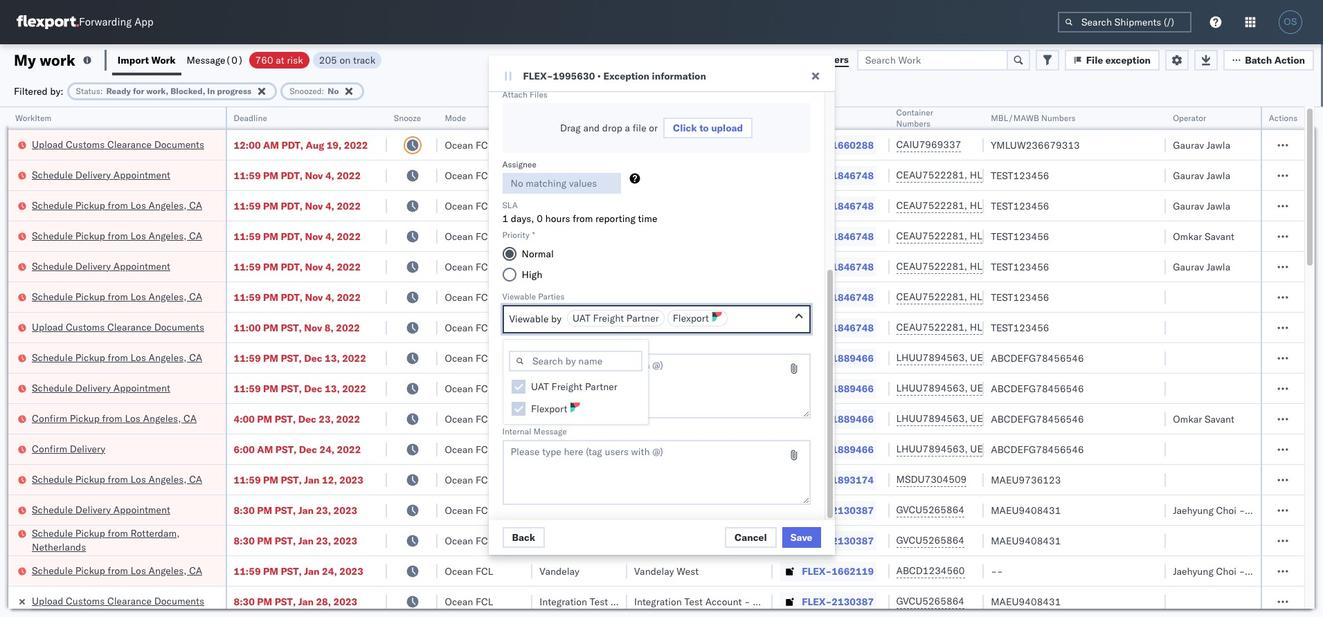 Task type: describe. For each thing, give the bounding box(es) containing it.
1 11:59 pm pdt, nov 4, 2022 from the top
[[234, 169, 361, 182]]

message for internal message
[[534, 427, 567, 437]]

schedule for second schedule pickup from los angeles, ca link
[[32, 230, 73, 242]]

1 integration from the top
[[634, 505, 682, 517]]

exception
[[604, 70, 650, 82]]

deadline
[[234, 113, 267, 123]]

from inside sla 1 days, 0 hours from reporting time
[[573, 213, 593, 225]]

confirm pickup from los angeles, ca button
[[32, 412, 197, 427]]

4 hlxu6269489, from the top
[[970, 260, 1041, 273]]

default
[[786, 53, 819, 66]]

and
[[583, 122, 600, 134]]

1 integration test account - karl lagerfeld from the top
[[634, 505, 815, 517]]

a
[[625, 122, 630, 134]]

2 schedule pickup from los angeles, ca link from the top
[[32, 229, 202, 243]]

: for status
[[100, 86, 103, 96]]

4 ocean fcl from the top
[[445, 230, 493, 243]]

message for external message
[[536, 340, 569, 350]]

1 schedule delivery appointment button from the top
[[32, 168, 170, 183]]

15 ocean fcl from the top
[[445, 566, 493, 578]]

3 flex-2130387 from the top
[[802, 596, 874, 608]]

1 schedule pickup from los angeles, ca link from the top
[[32, 198, 202, 212]]

6 schedule pickup from los angeles, ca button from the top
[[32, 564, 202, 579]]

schedule delivery appointment for the schedule delivery appointment "link" associated with third schedule delivery appointment 'button' from the top
[[32, 382, 170, 394]]

jaehyung
[[1173, 505, 1214, 517]]

(0)
[[225, 54, 244, 66]]

omkar savant for ceau7522281, hlxu6269489, hlxu8034992
[[1173, 230, 1235, 243]]

2 test123456 from the top
[[991, 200, 1050, 212]]

os
[[1284, 17, 1298, 27]]

4:00 pm pst, dec 23, 2022
[[234, 413, 360, 426]]

6 hlxu6269489, from the top
[[970, 321, 1041, 334]]

omkar for ceau7522281, hlxu6269489, hlxu8034992
[[1173, 230, 1203, 243]]

: for snoozed
[[322, 86, 324, 96]]

2 vertical spatial 23,
[[316, 535, 331, 548]]

pst, left 8,
[[281, 322, 302, 334]]

6 schedule pickup from los angeles, ca link from the top
[[32, 564, 202, 578]]

schedule delivery appointment link for third schedule delivery appointment 'button' from the top
[[32, 381, 170, 395]]

cancel
[[735, 532, 767, 544]]

import work
[[118, 54, 176, 66]]

6 resize handle column header from the left
[[757, 107, 773, 618]]

6 ceau7522281, from the top
[[897, 321, 968, 334]]

7 ocean fcl from the top
[[445, 322, 493, 334]]

8 fcl from the top
[[476, 352, 493, 365]]

attach files
[[503, 89, 548, 100]]

4, for 3rd schedule pickup from los angeles, ca link from the top of the page
[[325, 291, 335, 304]]

ceau7522281, hlxu6269489, hlxu8034992 for third schedule delivery appointment 'button' from the bottom's the schedule delivery appointment "link"
[[897, 260, 1111, 273]]

1 vertical spatial consignee
[[607, 139, 653, 151]]

1 upload customs clearance documents link from the top
[[32, 137, 204, 151]]

4 schedule pickup from los angeles, ca button from the top
[[32, 351, 202, 366]]

2 gvcu5265864 from the top
[[897, 535, 965, 547]]

1
[[503, 213, 509, 225]]

upload for 2nd upload customs clearance documents button from the bottom
[[32, 138, 63, 151]]

drag and drop a file or
[[560, 122, 658, 134]]

4 gaurav jawla from the top
[[1173, 261, 1231, 273]]

3 upload customs clearance documents from the top
[[32, 595, 204, 608]]

ceau7522281, for second schedule pickup from los angeles, ca link
[[897, 230, 968, 242]]

7 fcl from the top
[[476, 322, 493, 334]]

3 lagerfeld from the top
[[773, 596, 815, 608]]

2 11:59 from the top
[[234, 200, 261, 212]]

2 upload customs clearance documents link from the top
[[32, 320, 204, 334]]

4:00
[[234, 413, 255, 426]]

schedule pickup from los angeles, ca for first schedule pickup from los angeles, ca link from the bottom of the page
[[32, 565, 202, 577]]

4 resize handle column header from the left
[[516, 107, 533, 618]]

flex-1889466 for 6:00 am pst, dec 24, 2022
[[802, 444, 874, 456]]

5 flex-1846748 from the top
[[802, 291, 874, 304]]

test123456 for second schedule pickup from los angeles, ca link
[[991, 230, 1050, 243]]

appointment for the schedule delivery appointment "link" related to first schedule delivery appointment 'button'
[[113, 169, 170, 181]]

client name button
[[533, 110, 614, 124]]

11:59 pm pst, jan 24, 2023
[[234, 566, 364, 578]]

2 lagerfeld from the top
[[773, 535, 815, 548]]

mbl/mawb numbers button
[[984, 110, 1153, 124]]

6 fcl from the top
[[476, 291, 493, 304]]

3 gvcu5265864 from the top
[[897, 596, 965, 608]]

1 1846748 from the top
[[832, 169, 874, 182]]

from for schedule pickup from rotterdam, netherlands link
[[108, 527, 128, 540]]

2 schedule delivery appointment button from the top
[[32, 259, 170, 275]]

numbers for container numbers
[[897, 118, 931, 129]]

3 jawla from the top
[[1207, 200, 1231, 212]]

jan left the 12,
[[304, 474, 320, 487]]

angeles, for second schedule pickup from los angeles, ca link from the bottom of the page
[[149, 473, 187, 486]]

angeles, for 3rd schedule pickup from los angeles, ca link from the top of the page
[[149, 291, 187, 303]]

click to upload
[[673, 122, 743, 134]]

in
[[207, 86, 215, 96]]

uat freight partner
[[573, 312, 659, 325]]

3 flex-1846748 from the top
[[802, 230, 874, 243]]

1 horizontal spatial --
[[991, 566, 1003, 578]]

flex-1662119
[[802, 566, 874, 578]]

on
[[340, 54, 351, 66]]

0
[[537, 213, 543, 225]]

1662119
[[832, 566, 874, 578]]

os button
[[1275, 6, 1307, 38]]

deadline button
[[227, 110, 373, 124]]

confirm delivery link
[[32, 442, 105, 456]]

11:00 pm pst, nov 8, 2022
[[234, 322, 360, 334]]

reset to default filters button
[[737, 50, 857, 70]]

3 hlxu8034992 from the top
[[1044, 230, 1111, 242]]

lhuu7894563, for schedule delivery appointment
[[897, 382, 968, 395]]

confirm for confirm pickup from los angeles, ca
[[32, 412, 67, 425]]

2 integration from the top
[[634, 535, 682, 548]]

abcdefg78456546 for schedule delivery appointment
[[991, 383, 1084, 395]]

client name
[[540, 113, 586, 123]]

1 hlxu8034992 from the top
[[1044, 169, 1111, 181]]

28,
[[316, 596, 331, 608]]

file exception
[[1087, 54, 1151, 66]]

savant for ceau7522281, hlxu6269489, hlxu8034992
[[1205, 230, 1235, 243]]

jan left the 28,
[[298, 596, 314, 608]]

snooze
[[394, 113, 421, 123]]

13, for schedule delivery appointment
[[325, 383, 340, 395]]

origin
[[1269, 505, 1296, 517]]

•
[[598, 70, 601, 82]]

uetu5238478 for schedule pickup from los angeles, ca
[[971, 352, 1038, 364]]

9 resize handle column header from the left
[[1150, 107, 1166, 618]]

15 fcl from the top
[[476, 566, 493, 578]]

delivery for first schedule delivery appointment 'button'
[[75, 169, 111, 181]]

from for second schedule pickup from los angeles, ca link from the bottom of the page
[[108, 473, 128, 486]]

workitem
[[15, 113, 51, 123]]

5 ocean fcl from the top
[[445, 261, 493, 273]]

2 flex-1889466 from the top
[[802, 383, 874, 395]]

work,
[[146, 86, 168, 96]]

parties
[[538, 292, 565, 302]]

days,
[[511, 213, 534, 225]]

schedule for the schedule delivery appointment "link" corresponding to fourth schedule delivery appointment 'button' from the top
[[32, 504, 73, 516]]

gaurav for third upload customs clearance documents link from the bottom
[[1173, 139, 1205, 151]]

ymluw236679313
[[991, 139, 1080, 151]]

work
[[151, 54, 176, 66]]

pdt, for 3rd schedule pickup from los angeles, ca link from the top of the page
[[281, 291, 303, 304]]

pst, down 11:59 pm pst, jan 24, 2023 at the bottom left of page
[[275, 596, 296, 608]]

5 11:59 pm pdt, nov 4, 2022 from the top
[[234, 291, 361, 304]]

16 fcl from the top
[[476, 596, 493, 608]]

flexport for flexport
[[673, 312, 709, 325]]

actions
[[1269, 113, 1298, 123]]

6 ceau7522281, hlxu6269489, hlxu8034992 from the top
[[897, 321, 1111, 334]]

schedule for 3rd schedule pickup from los angeles, ca link from the top of the page
[[32, 291, 73, 303]]

name
[[564, 113, 586, 123]]

flexport for flexport demo consignee
[[540, 139, 576, 151]]

3 maeu9408431 from the top
[[991, 596, 1061, 608]]

back
[[512, 532, 535, 544]]

Search Shipments (/) text field
[[1058, 12, 1192, 33]]

6:00 am pst, dec 24, 2022
[[234, 444, 361, 456]]

schedule delivery appointment for third schedule delivery appointment 'button' from the bottom's the schedule delivery appointment "link"
[[32, 260, 170, 273]]

2023 down the 12,
[[334, 505, 358, 517]]

11:59 pm pst, dec 13, 2022 for schedule pickup from los angeles, ca
[[234, 352, 366, 365]]

3 8:30 from the top
[[234, 596, 255, 608]]

files
[[530, 89, 548, 100]]

7 resize handle column header from the left
[[873, 107, 890, 618]]

8,
[[325, 322, 334, 334]]

priority *
[[503, 230, 535, 240]]

5 1846748 from the top
[[832, 291, 874, 304]]

viewable for viewable by
[[509, 313, 549, 326]]

customs for third upload customs clearance documents link from the bottom
[[66, 138, 105, 151]]

at
[[276, 54, 285, 66]]

3 2130387 from the top
[[832, 596, 874, 608]]

snoozed : no
[[290, 86, 339, 96]]

1660288
[[832, 139, 874, 151]]

schedule pickup from los angeles, ca for second schedule pickup from los angeles, ca link
[[32, 230, 202, 242]]

13, for schedule pickup from los angeles, ca
[[325, 352, 340, 365]]

track
[[353, 54, 376, 66]]

3 documents from the top
[[154, 595, 204, 608]]

16 ocean fcl from the top
[[445, 596, 493, 608]]

6 ocean fcl from the top
[[445, 291, 493, 304]]

priority
[[503, 230, 530, 240]]

message (0)
[[187, 54, 244, 66]]

1 clearance from the top
[[107, 138, 152, 151]]

4 schedule delivery appointment button from the top
[[32, 503, 170, 518]]

pickup inside the "confirm pickup from los angeles, ca" link
[[70, 412, 100, 425]]

4 11:59 pm pdt, nov 4, 2022 from the top
[[234, 261, 361, 273]]

numbers for mbl/mawb numbers
[[1042, 113, 1076, 123]]

205
[[319, 54, 337, 66]]

0 vertical spatial message
[[187, 54, 225, 66]]

1889466 for 4:00 pm pst, dec 23, 2022
[[832, 413, 874, 426]]

2 1846748 from the top
[[832, 200, 874, 212]]

pst, down 6:00 am pst, dec 24, 2022
[[281, 474, 302, 487]]

upload
[[711, 122, 743, 134]]

1 karl from the top
[[753, 505, 771, 517]]

2023 up 11:59 pm pst, jan 24, 2023 at the bottom left of page
[[334, 535, 358, 548]]

12,
[[322, 474, 337, 487]]

pdt, for third schedule delivery appointment 'button' from the bottom's the schedule delivery appointment "link"
[[281, 261, 303, 273]]

caiu7969337
[[897, 139, 962, 151]]

1995630
[[553, 70, 595, 82]]

2 4, from the top
[[325, 200, 335, 212]]

schedule for 6th schedule pickup from los angeles, ca link from the bottom
[[32, 199, 73, 212]]

3 integration test account - karl lagerfeld from the top
[[634, 596, 815, 608]]

1 upload customs clearance documents from the top
[[32, 138, 204, 151]]

1 lagerfeld from the top
[[773, 505, 815, 517]]

flexport. image
[[17, 15, 79, 29]]

8 ocean fcl from the top
[[445, 352, 493, 365]]

5 resize handle column header from the left
[[611, 107, 627, 618]]

container numbers button
[[890, 105, 971, 130]]

ceau7522281, hlxu6269489, hlxu8034992 for 3rd schedule pickup from los angeles, ca link from the top of the page
[[897, 291, 1111, 303]]

save
[[791, 532, 813, 544]]

ca inside button
[[184, 412, 197, 425]]

schedule delivery appointment link for fourth schedule delivery appointment 'button' from the top
[[32, 503, 170, 517]]

3 1846748 from the top
[[832, 230, 874, 243]]

2 hlxu8034992 from the top
[[1044, 199, 1111, 212]]

1 ocean fcl from the top
[[445, 139, 493, 151]]

flex-1995630 • exception information
[[523, 70, 706, 82]]

4 lhuu7894563, from the top
[[897, 443, 968, 456]]

11:59 for second schedule pickup from los angeles, ca link
[[234, 230, 261, 243]]

angeles, for the "confirm pickup from los angeles, ca" link
[[143, 412, 181, 425]]

11:59 for the schedule delivery appointment "link" related to first schedule delivery appointment 'button'
[[234, 169, 261, 182]]

4 flex-1846748 from the top
[[802, 261, 874, 273]]

forwarding app link
[[17, 15, 154, 29]]

dec up 11:59 pm pst, jan 12, 2023
[[299, 444, 317, 456]]

11 fcl from the top
[[476, 444, 493, 456]]

dec for confirm pickup from los angeles, ca
[[298, 413, 316, 426]]

or
[[649, 122, 658, 134]]

demo
[[578, 139, 604, 151]]

ceau7522281, hlxu6269489, hlxu8034992 for the schedule delivery appointment "link" related to first schedule delivery appointment 'button'
[[897, 169, 1111, 181]]

partner
[[627, 312, 659, 325]]

flex-1889466 for 4:00 pm pst, dec 23, 2022
[[802, 413, 874, 426]]

freight
[[593, 312, 624, 325]]

click to upload button
[[664, 118, 753, 139]]

mode
[[445, 113, 466, 123]]

3 ocean fcl from the top
[[445, 200, 493, 212]]

schedule delivery appointment link for first schedule delivery appointment 'button'
[[32, 168, 170, 182]]

sla 1 days, 0 hours from reporting time
[[503, 200, 658, 225]]

1 gaurav jawla from the top
[[1173, 139, 1231, 151]]

5 hlxu6269489, from the top
[[970, 291, 1041, 303]]

jawla for third upload customs clearance documents link from the bottom
[[1207, 139, 1231, 151]]

3 hlxu6269489, from the top
[[970, 230, 1041, 242]]

pickup inside schedule pickup from rotterdam, netherlands
[[75, 527, 105, 540]]

13 fcl from the top
[[476, 505, 493, 517]]

omkar for lhuu7894563, uetu5238478
[[1173, 413, 1203, 426]]

rotterdam,
[[131, 527, 180, 540]]

flex-1893174
[[802, 474, 874, 487]]

angeles, for 3rd schedule pickup from los angeles, ca link from the bottom of the page
[[149, 352, 187, 364]]

mbl/mawb numbers
[[991, 113, 1076, 123]]

2023 up 8:30 pm pst, jan 28, 2023
[[340, 566, 364, 578]]

exception
[[1106, 54, 1151, 66]]

back button
[[503, 528, 545, 549]]

2 ceau7522281, from the top
[[897, 199, 968, 212]]

workitem button
[[8, 110, 212, 124]]

filtered
[[14, 85, 48, 97]]

viewable for viewable parties
[[503, 292, 536, 302]]

2 clearance from the top
[[107, 321, 152, 334]]

11:59 for 3rd schedule pickup from los angeles, ca link from the bottom of the page
[[234, 352, 261, 365]]

3 fcl from the top
[[476, 200, 493, 212]]

from for 3rd schedule pickup from los angeles, ca link from the top of the page
[[108, 291, 128, 303]]

uetu5238478 for schedule delivery appointment
[[971, 382, 1038, 395]]

schedule delivery appointment for the schedule delivery appointment "link" corresponding to fourth schedule delivery appointment 'button' from the top
[[32, 504, 170, 516]]

customs for 1st upload customs clearance documents link from the bottom of the page
[[66, 595, 105, 608]]

pdt, for the schedule delivery appointment "link" related to first schedule delivery appointment 'button'
[[281, 169, 303, 182]]

pst, down 4:00 pm pst, dec 23, 2022
[[276, 444, 297, 456]]

abcdefg78456546 for confirm pickup from los angeles, ca
[[991, 413, 1084, 426]]

11:59 pm pst, jan 12, 2023
[[234, 474, 364, 487]]

13 ocean fcl from the top
[[445, 505, 493, 517]]

filtered by:
[[14, 85, 63, 97]]

vandelay for vandelay west
[[634, 566, 674, 578]]

delivery for third schedule delivery appointment 'button' from the top
[[75, 382, 111, 394]]

11:59 pm pst, dec 13, 2022 for schedule delivery appointment
[[234, 383, 366, 395]]

filters
[[821, 53, 849, 66]]

mbl/mawb
[[991, 113, 1040, 123]]

gaurav for the schedule delivery appointment "link" related to first schedule delivery appointment 'button'
[[1173, 169, 1205, 182]]

ceau7522281, for 3rd schedule pickup from los angeles, ca link from the top of the page
[[897, 291, 968, 303]]

12 ocean fcl from the top
[[445, 474, 493, 487]]

4 abcdefg78456546 from the top
[[991, 444, 1084, 456]]

jawla for third schedule delivery appointment 'button' from the bottom's the schedule delivery appointment "link"
[[1207, 261, 1231, 273]]

6 1846748 from the top
[[832, 322, 874, 334]]

3 11:59 pm pdt, nov 4, 2022 from the top
[[234, 230, 361, 243]]



Task type: vqa. For each thing, say whether or not it's contained in the screenshot.
BOZO1234565, on the right top of the page
no



Task type: locate. For each thing, give the bounding box(es) containing it.
3 gaurav from the top
[[1173, 200, 1205, 212]]

0 vertical spatial 24,
[[320, 444, 335, 456]]

6:00
[[234, 444, 255, 456]]

3 schedule pickup from los angeles, ca link from the top
[[32, 290, 202, 304]]

1 hlxu6269489, from the top
[[970, 169, 1041, 181]]

5 test123456 from the top
[[991, 291, 1050, 304]]

2 resize handle column header from the left
[[370, 107, 387, 618]]

karl down cancel button
[[753, 596, 771, 608]]

appointment for third schedule delivery appointment 'button' from the bottom's the schedule delivery appointment "link"
[[113, 260, 170, 273]]

flex-2130387 down flex-1893174
[[802, 505, 874, 517]]

0 vertical spatial upload customs clearance documents button
[[32, 137, 204, 153]]

11:59 pm pst, dec 13, 2022 down 11:00 pm pst, nov 8, 2022
[[234, 352, 366, 365]]

8:30 down 11:59 pm pst, jan 24, 2023 at the bottom left of page
[[234, 596, 255, 608]]

dec down 11:00 pm pst, nov 8, 2022
[[304, 352, 322, 365]]

schedule for 3rd schedule pickup from los angeles, ca link from the bottom of the page
[[32, 352, 73, 364]]

0 vertical spatial customs
[[66, 138, 105, 151]]

5 schedule pickup from los angeles, ca link from the top
[[32, 473, 202, 487]]

uat freight partner button
[[567, 310, 665, 327]]

integration test account - karl lagerfeld down west
[[634, 596, 815, 608]]

Please type here (tag users with @) text field
[[503, 354, 811, 419]]

2130387 up 1662119
[[832, 535, 874, 548]]

11:59 for second schedule pickup from los angeles, ca link from the bottom of the page
[[234, 474, 261, 487]]

1 fcl from the top
[[476, 139, 493, 151]]

time
[[638, 213, 658, 225]]

4 schedule delivery appointment from the top
[[32, 504, 170, 516]]

flexport button
[[668, 310, 728, 327]]

1 vertical spatial omkar
[[1173, 413, 1203, 426]]

by:
[[50, 85, 63, 97]]

1 gaurav from the top
[[1173, 139, 1205, 151]]

confirm delivery
[[32, 443, 105, 455]]

Please type here (tag users with @) text field
[[503, 441, 811, 506]]

from for the "confirm pickup from los angeles, ca" link
[[102, 412, 122, 425]]

3 ceau7522281, from the top
[[897, 230, 968, 242]]

gvcu5265864 down abcd1234560
[[897, 596, 965, 608]]

vandelay for vandelay
[[540, 566, 580, 578]]

0 vertical spatial flexport
[[540, 139, 576, 151]]

customs for 2nd upload customs clearance documents link
[[66, 321, 105, 334]]

2 lhuu7894563, from the top
[[897, 382, 968, 395]]

pm
[[263, 169, 278, 182], [263, 200, 278, 212], [263, 230, 278, 243], [263, 261, 278, 273], [263, 291, 278, 304], [263, 322, 278, 334], [263, 352, 278, 365], [263, 383, 278, 395], [257, 413, 272, 426], [263, 474, 278, 487], [257, 505, 272, 517], [257, 535, 272, 548], [263, 566, 278, 578], [257, 596, 272, 608]]

2 vertical spatial flex-2130387
[[802, 596, 874, 608]]

2 documents from the top
[[154, 321, 204, 334]]

0 vertical spatial flex-2130387
[[802, 505, 874, 517]]

numbers inside container numbers
[[897, 118, 931, 129]]

flex-2130387 button
[[780, 501, 877, 521], [780, 501, 877, 521], [780, 532, 877, 551], [780, 532, 877, 551], [780, 593, 877, 612], [780, 593, 877, 612]]

schedule pickup from los angeles, ca for 3rd schedule pickup from los angeles, ca link from the top of the page
[[32, 291, 202, 303]]

12:00 am pdt, aug 19, 2022
[[234, 139, 368, 151]]

9 fcl from the top
[[476, 383, 493, 395]]

gaurav jawla
[[1173, 139, 1231, 151], [1173, 169, 1231, 182], [1173, 200, 1231, 212], [1173, 261, 1231, 273]]

work
[[40, 50, 75, 70]]

mode button
[[438, 110, 519, 124]]

13, up 4:00 pm pst, dec 23, 2022
[[325, 383, 340, 395]]

numbers inside mbl/mawb numbers button
[[1042, 113, 1076, 123]]

1 savant from the top
[[1205, 230, 1235, 243]]

1 vertical spatial upload
[[32, 321, 63, 334]]

10 resize handle column header from the left
[[1245, 107, 1261, 618]]

1 vertical spatial viewable
[[509, 313, 549, 326]]

3 schedule delivery appointment from the top
[[32, 382, 170, 394]]

lhuu7894563,
[[897, 352, 968, 364], [897, 382, 968, 395], [897, 413, 968, 425], [897, 443, 968, 456]]

schedule pickup from rotterdam, netherlands button
[[32, 527, 207, 556]]

2023 right the 12,
[[340, 474, 364, 487]]

: left no on the top left of page
[[322, 86, 324, 96]]

1 vertical spatial confirm
[[32, 443, 67, 455]]

11:59 pm pst, dec 13, 2022 up 4:00 pm pst, dec 23, 2022
[[234, 383, 366, 395]]

documents for first upload customs clearance documents button from the bottom of the page
[[154, 321, 204, 334]]

0 vertical spatial savant
[[1205, 230, 1235, 243]]

3 schedule delivery appointment button from the top
[[32, 381, 170, 397]]

high
[[522, 269, 543, 281]]

no
[[328, 86, 339, 96]]

to right click
[[700, 122, 709, 134]]

24, for 2022
[[320, 444, 335, 456]]

0 vertical spatial to
[[774, 53, 783, 66]]

1 vertical spatial 24,
[[322, 566, 337, 578]]

0 vertical spatial consignee
[[634, 113, 674, 123]]

pst, down 11:59 pm pst, jan 12, 2023
[[275, 505, 296, 517]]

1 vertical spatial message
[[536, 340, 569, 350]]

lagerfeld up save button
[[773, 505, 815, 517]]

ceau7522281, for third schedule delivery appointment 'button' from the bottom's the schedule delivery appointment "link"
[[897, 260, 968, 273]]

Search by name text field
[[509, 351, 643, 372]]

angeles, inside button
[[143, 412, 181, 425]]

1 vertical spatial gvcu5265864
[[897, 535, 965, 547]]

13, down 8,
[[325, 352, 340, 365]]

schedule for the schedule delivery appointment "link" related to first schedule delivery appointment 'button'
[[32, 169, 73, 181]]

1 horizontal spatial numbers
[[1042, 113, 1076, 123]]

1 flex-1846748 from the top
[[802, 169, 874, 182]]

0 vertical spatial upload
[[32, 138, 63, 151]]

1 vertical spatial lagerfeld
[[773, 535, 815, 548]]

2 hlxu6269489, from the top
[[970, 199, 1041, 212]]

10 ocean fcl from the top
[[445, 413, 493, 426]]

lhuu7894563, uetu5238478
[[897, 352, 1038, 364], [897, 382, 1038, 395], [897, 413, 1038, 425], [897, 443, 1038, 456]]

2 lhuu7894563, uetu5238478 from the top
[[897, 382, 1038, 395]]

1 4, from the top
[[325, 169, 335, 182]]

status : ready for work, blocked, in progress
[[76, 86, 252, 96]]

account
[[706, 505, 742, 517], [706, 535, 742, 548], [706, 596, 742, 608]]

23, down the 12,
[[316, 505, 331, 517]]

test123456 for 3rd schedule pickup from los angeles, ca link from the top of the page
[[991, 291, 1050, 304]]

integration test account - karl lagerfeld up cancel button
[[634, 505, 815, 517]]

2 schedule delivery appointment link from the top
[[32, 259, 170, 273]]

los inside button
[[125, 412, 140, 425]]

delivery
[[75, 169, 111, 181], [75, 260, 111, 273], [75, 382, 111, 394], [70, 443, 105, 455], [75, 504, 111, 516]]

batch action
[[1245, 54, 1306, 66]]

pst, up 11:59 pm pst, jan 24, 2023 at the bottom left of page
[[275, 535, 296, 548]]

14 ocean fcl from the top
[[445, 535, 493, 548]]

flex-1662119 button
[[780, 562, 877, 581], [780, 562, 877, 581]]

ocean fcl
[[445, 139, 493, 151], [445, 169, 493, 182], [445, 200, 493, 212], [445, 230, 493, 243], [445, 261, 493, 273], [445, 291, 493, 304], [445, 322, 493, 334], [445, 352, 493, 365], [445, 383, 493, 395], [445, 413, 493, 426], [445, 444, 493, 456], [445, 474, 493, 487], [445, 505, 493, 517], [445, 535, 493, 548], [445, 566, 493, 578], [445, 596, 493, 608]]

blocked,
[[170, 86, 205, 96]]

2 flex-2130387 from the top
[[802, 535, 874, 548]]

2 vertical spatial customs
[[66, 595, 105, 608]]

reset
[[745, 53, 771, 66]]

angeles, for second schedule pickup from los angeles, ca link
[[149, 230, 187, 242]]

flex-2130387 up flex-1662119
[[802, 535, 874, 548]]

4 ceau7522281, hlxu6269489, hlxu8034992 from the top
[[897, 260, 1111, 273]]

1 2130387 from the top
[[832, 505, 874, 517]]

pst, down 11:00 pm pst, nov 8, 2022
[[281, 352, 302, 365]]

0 vertical spatial documents
[[154, 138, 204, 151]]

2 vertical spatial 8:30
[[234, 596, 255, 608]]

documents for 2nd upload customs clearance documents button from the bottom
[[154, 138, 204, 151]]

upload customs clearance documents
[[32, 138, 204, 151], [32, 321, 204, 334], [32, 595, 204, 608]]

ceau7522281, for the schedule delivery appointment "link" related to first schedule delivery appointment 'button'
[[897, 169, 968, 181]]

2 vertical spatial gvcu5265864
[[897, 596, 965, 608]]

from inside schedule pickup from rotterdam, netherlands
[[108, 527, 128, 540]]

0 horizontal spatial numbers
[[897, 118, 931, 129]]

message down by at the bottom of the page
[[536, 340, 569, 350]]

schedule for second schedule pickup from los angeles, ca link from the bottom of the page
[[32, 473, 73, 486]]

1 horizontal spatial vandelay
[[634, 566, 674, 578]]

1889466 for 6:00 am pst, dec 24, 2022
[[832, 444, 874, 456]]

upload for first upload customs clearance documents button from the bottom of the page
[[32, 321, 63, 334]]

4, for second schedule pickup from los angeles, ca link
[[325, 230, 335, 243]]

dec up 6:00 am pst, dec 24, 2022
[[298, 413, 316, 426]]

4, for the schedule delivery appointment "link" related to first schedule delivery appointment 'button'
[[325, 169, 335, 182]]

1 resize handle column header from the left
[[209, 107, 225, 618]]

6 schedule from the top
[[32, 352, 73, 364]]

operator
[[1173, 113, 1207, 123]]

0 vertical spatial integration
[[634, 505, 682, 517]]

1 vertical spatial savant
[[1205, 413, 1235, 426]]

2130387 down 1662119
[[832, 596, 874, 608]]

1 vertical spatial customs
[[66, 321, 105, 334]]

1 vertical spatial to
[[700, 122, 709, 134]]

1 vertical spatial karl
[[753, 535, 771, 548]]

flex-2130387
[[802, 505, 874, 517], [802, 535, 874, 548], [802, 596, 874, 608]]

5 ceau7522281, from the top
[[897, 291, 968, 303]]

jawla
[[1207, 139, 1231, 151], [1207, 169, 1231, 182], [1207, 200, 1231, 212], [1207, 261, 1231, 273]]

3 resize handle column header from the left
[[421, 107, 438, 618]]

karl up the "cancel"
[[753, 505, 771, 517]]

vandelay down the 'back' button
[[540, 566, 580, 578]]

6 flex-1846748 from the top
[[802, 322, 874, 334]]

information
[[652, 70, 706, 82]]

schedule for the schedule delivery appointment "link" associated with third schedule delivery appointment 'button' from the top
[[32, 382, 73, 394]]

2 upload customs clearance documents button from the top
[[32, 320, 204, 336]]

schedule inside schedule pickup from rotterdam, netherlands
[[32, 527, 73, 540]]

gaurav for third schedule delivery appointment 'button' from the bottom's the schedule delivery appointment "link"
[[1173, 261, 1205, 273]]

1 vertical spatial omkar savant
[[1173, 413, 1235, 426]]

pst, up 4:00 pm pst, dec 23, 2022
[[281, 383, 302, 395]]

23, up 11:59 pm pst, jan 24, 2023 at the bottom left of page
[[316, 535, 331, 548]]

2 maeu9408431 from the top
[[991, 535, 1061, 548]]

11:59 pm pdt, nov 4, 2022
[[234, 169, 361, 182], [234, 200, 361, 212], [234, 230, 361, 243], [234, 261, 361, 273], [234, 291, 361, 304]]

normal
[[522, 248, 554, 260]]

2 2130387 from the top
[[832, 535, 874, 548]]

0 vertical spatial omkar
[[1173, 230, 1203, 243]]

schedule pickup from los angeles, ca for 3rd schedule pickup from los angeles, ca link from the bottom of the page
[[32, 352, 202, 364]]

lhuu7894563, uetu5238478 for confirm pickup from los angeles, ca
[[897, 413, 1038, 425]]

angeles, for first schedule pickup from los angeles, ca link from the bottom of the page
[[149, 565, 187, 577]]

2 vertical spatial integration
[[634, 596, 682, 608]]

0 vertical spatial confirm
[[32, 412, 67, 425]]

1 upload customs clearance documents button from the top
[[32, 137, 204, 153]]

8 resize handle column header from the left
[[968, 107, 984, 618]]

lhuu7894563, for schedule pickup from los angeles, ca
[[897, 352, 968, 364]]

gvcu5265864 down msdu7304509
[[897, 504, 965, 517]]

2 vertical spatial clearance
[[107, 595, 152, 608]]

1 documents from the top
[[154, 138, 204, 151]]

1 vertical spatial --
[[991, 566, 1003, 578]]

appointment for the schedule delivery appointment "link" associated with third schedule delivery appointment 'button' from the top
[[113, 382, 170, 394]]

2 vertical spatial lagerfeld
[[773, 596, 815, 608]]

11:59 for third schedule delivery appointment 'button' from the bottom's the schedule delivery appointment "link"
[[234, 261, 261, 273]]

consignee inside button
[[634, 113, 674, 123]]

flexport inside button
[[673, 312, 709, 325]]

9 schedule from the top
[[32, 504, 73, 516]]

8:30 pm pst, jan 23, 2023 up 11:59 pm pst, jan 24, 2023 at the bottom left of page
[[234, 535, 358, 548]]

1 vertical spatial 13,
[[325, 383, 340, 395]]

integration test account - karl lagerfeld up west
[[634, 535, 815, 548]]

2 vertical spatial upload customs clearance documents
[[32, 595, 204, 608]]

24, up the 12,
[[320, 444, 335, 456]]

1 vertical spatial am
[[257, 444, 273, 456]]

4 schedule pickup from los angeles, ca link from the top
[[32, 351, 202, 365]]

confirm pickup from los angeles, ca
[[32, 412, 197, 425]]

2 vertical spatial upload customs clearance documents link
[[32, 595, 204, 608]]

0 vertical spatial gvcu5265864
[[897, 504, 965, 517]]

1 lhuu7894563, from the top
[[897, 352, 968, 364]]

abcdefg78456546 for schedule pickup from los angeles, ca
[[991, 352, 1084, 365]]

savant for lhuu7894563, uetu5238478
[[1205, 413, 1235, 426]]

2 vertical spatial integration test account - karl lagerfeld
[[634, 596, 815, 608]]

2 11:59 pm pst, dec 13, 2022 from the top
[[234, 383, 366, 395]]

jan down 11:59 pm pst, jan 12, 2023
[[298, 505, 314, 517]]

batch action button
[[1224, 50, 1315, 70]]

appointment
[[113, 169, 170, 181], [113, 260, 170, 273], [113, 382, 170, 394], [113, 504, 170, 516]]

: left ready
[[100, 86, 103, 96]]

4 uetu5238478 from the top
[[971, 443, 1038, 456]]

3 integration from the top
[[634, 596, 682, 608]]

fcl
[[476, 139, 493, 151], [476, 169, 493, 182], [476, 200, 493, 212], [476, 230, 493, 243], [476, 261, 493, 273], [476, 291, 493, 304], [476, 322, 493, 334], [476, 352, 493, 365], [476, 383, 493, 395], [476, 413, 493, 426], [476, 444, 493, 456], [476, 474, 493, 487], [476, 505, 493, 517], [476, 535, 493, 548], [476, 566, 493, 578], [476, 596, 493, 608]]

2 vertical spatial maeu9408431
[[991, 596, 1061, 608]]

1 vertical spatial flexport
[[673, 312, 709, 325]]

2 schedule pickup from los angeles, ca from the top
[[32, 230, 202, 242]]

9 ocean fcl from the top
[[445, 383, 493, 395]]

1 horizontal spatial flexport
[[673, 312, 709, 325]]

from for second schedule pickup from los angeles, ca link
[[108, 230, 128, 242]]

bosch ocean test
[[540, 169, 619, 182], [634, 169, 714, 182], [540, 200, 619, 212], [634, 200, 714, 212], [540, 230, 619, 243], [540, 261, 619, 273], [540, 291, 619, 304], [634, 291, 714, 304], [540, 322, 619, 334], [634, 322, 714, 334], [540, 352, 619, 365], [634, 352, 714, 365], [540, 383, 619, 395], [634, 383, 714, 395], [540, 413, 619, 426], [634, 413, 714, 426], [540, 444, 619, 456], [634, 444, 714, 456]]

0 vertical spatial karl
[[753, 505, 771, 517]]

schedule pickup from los angeles, ca for second schedule pickup from los angeles, ca link from the bottom of the page
[[32, 473, 202, 486]]

ceau7522281, hlxu6269489, hlxu8034992 for second schedule pickup from los angeles, ca link
[[897, 230, 1111, 242]]

24, up the 28,
[[322, 566, 337, 578]]

24, for 2023
[[322, 566, 337, 578]]

consignee
[[634, 113, 674, 123], [607, 139, 653, 151]]

lagerfeld down flex-1662119
[[773, 596, 815, 608]]

hlxu8034992
[[1044, 169, 1111, 181], [1044, 199, 1111, 212], [1044, 230, 1111, 242], [1044, 260, 1111, 273], [1044, 291, 1111, 303], [1044, 321, 1111, 334]]

1 vertical spatial maeu9408431
[[991, 535, 1061, 548]]

bosch
[[540, 169, 567, 182], [634, 169, 662, 182], [540, 200, 567, 212], [634, 200, 662, 212], [540, 230, 567, 243], [540, 261, 567, 273], [540, 291, 567, 304], [634, 291, 662, 304], [540, 322, 567, 334], [634, 322, 662, 334], [540, 352, 567, 365], [634, 352, 662, 365], [540, 383, 567, 395], [634, 383, 662, 395], [540, 413, 567, 426], [634, 413, 662, 426], [540, 444, 567, 456], [634, 444, 662, 456]]

consignee right a
[[634, 113, 674, 123]]

2 1889466 from the top
[[832, 383, 874, 395]]

0 vertical spatial 11:59 pm pst, dec 13, 2022
[[234, 352, 366, 365]]

aug
[[306, 139, 324, 151]]

1 lhuu7894563, uetu5238478 from the top
[[897, 352, 1038, 364]]

2 vertical spatial 2130387
[[832, 596, 874, 608]]

3 appointment from the top
[[113, 382, 170, 394]]

confirm for confirm delivery
[[32, 443, 67, 455]]

0 vertical spatial 13,
[[325, 352, 340, 365]]

8:30 down 6:00
[[234, 505, 255, 517]]

8:30 pm pst, jan 23, 2023
[[234, 505, 358, 517], [234, 535, 358, 548]]

-- right abcd1234560
[[991, 566, 1003, 578]]

3 schedule from the top
[[32, 230, 73, 242]]

1 vertical spatial account
[[706, 535, 742, 548]]

0 vertical spatial 8:30
[[234, 505, 255, 517]]

2 ceau7522281, hlxu6269489, hlxu8034992 from the top
[[897, 199, 1111, 212]]

Search Work text field
[[857, 50, 1008, 70]]

delivery for fourth schedule delivery appointment 'button' from the top
[[75, 504, 111, 516]]

dec for schedule delivery appointment
[[304, 383, 322, 395]]

ca
[[189, 199, 202, 212], [189, 230, 202, 242], [189, 291, 202, 303], [189, 352, 202, 364], [184, 412, 197, 425], [189, 473, 202, 486], [189, 565, 202, 577]]

0 horizontal spatial --
[[634, 139, 646, 151]]

am right 12:00
[[263, 139, 279, 151]]

dec up 4:00 pm pst, dec 23, 2022
[[304, 383, 322, 395]]

schedule pickup from los angeles, ca for 6th schedule pickup from los angeles, ca link from the bottom
[[32, 199, 202, 212]]

4 flex-1889466 from the top
[[802, 444, 874, 456]]

0 vertical spatial lagerfeld
[[773, 505, 815, 517]]

netherlands
[[32, 541, 86, 554]]

resize handle column header
[[209, 107, 225, 618], [370, 107, 387, 618], [421, 107, 438, 618], [516, 107, 533, 618], [611, 107, 627, 618], [757, 107, 773, 618], [873, 107, 890, 618], [968, 107, 984, 618], [1150, 107, 1166, 618], [1245, 107, 1261, 618], [1288, 107, 1305, 618]]

pst,
[[281, 322, 302, 334], [281, 352, 302, 365], [281, 383, 302, 395], [275, 413, 296, 426], [276, 444, 297, 456], [281, 474, 302, 487], [275, 505, 296, 517], [275, 535, 296, 548], [281, 566, 302, 578], [275, 596, 296, 608]]

11:00
[[234, 322, 261, 334]]

file
[[1087, 54, 1104, 66]]

9 11:59 from the top
[[234, 566, 261, 578]]

3 1889466 from the top
[[832, 413, 874, 426]]

angeles, for 6th schedule pickup from los angeles, ca link from the bottom
[[149, 199, 187, 212]]

14 fcl from the top
[[476, 535, 493, 548]]

dec for schedule pickup from los angeles, ca
[[304, 352, 322, 365]]

appointment for the schedule delivery appointment "link" corresponding to fourth schedule delivery appointment 'button' from the top
[[113, 504, 170, 516]]

delivery inside button
[[70, 443, 105, 455]]

file
[[633, 122, 647, 134]]

forwarding
[[79, 16, 132, 29]]

23, up 6:00 am pst, dec 24, 2022
[[319, 413, 334, 426]]

-- down file
[[634, 139, 646, 151]]

1 vertical spatial 8:30
[[234, 535, 255, 548]]

schedule pickup from los angeles, ca
[[32, 199, 202, 212], [32, 230, 202, 242], [32, 291, 202, 303], [32, 352, 202, 364], [32, 473, 202, 486], [32, 565, 202, 577]]

None text field
[[503, 173, 621, 194]]

1 vertical spatial integration
[[634, 535, 682, 548]]

0 horizontal spatial :
[[100, 86, 103, 96]]

message up "in"
[[187, 54, 225, 66]]

omkar savant for lhuu7894563, uetu5238478
[[1173, 413, 1235, 426]]

3 lhuu7894563, from the top
[[897, 413, 968, 425]]

uetu5238478 for confirm pickup from los angeles, ca
[[971, 413, 1038, 425]]

1889466 for 11:59 pm pst, dec 13, 2022
[[832, 352, 874, 365]]

0 vertical spatial account
[[706, 505, 742, 517]]

for
[[133, 86, 144, 96]]

8:30 pm pst, jan 23, 2023 down 11:59 pm pst, jan 12, 2023
[[234, 505, 358, 517]]

vandelay left west
[[634, 566, 674, 578]]

0 horizontal spatial flexport
[[540, 139, 576, 151]]

2 8:30 pm pst, jan 23, 2023 from the top
[[234, 535, 358, 548]]

23, for confirm pickup from los angeles, ca
[[319, 413, 334, 426]]

test123456 for third schedule delivery appointment 'button' from the bottom's the schedule delivery appointment "link"
[[991, 261, 1050, 273]]

jan up the 28,
[[304, 566, 320, 578]]

jawla for the schedule delivery appointment "link" related to first schedule delivery appointment 'button'
[[1207, 169, 1231, 182]]

2023 right the 28,
[[334, 596, 358, 608]]

3 karl from the top
[[753, 596, 771, 608]]

jaehyung choi - test origin agent
[[1173, 505, 1324, 517]]

test123456 for the schedule delivery appointment "link" related to first schedule delivery appointment 'button'
[[991, 169, 1050, 182]]

viewable down viewable parties
[[509, 313, 549, 326]]

jan up 11:59 pm pst, jan 24, 2023 at the bottom left of page
[[298, 535, 314, 548]]

1 confirm from the top
[[32, 412, 67, 425]]

pst, up 8:30 pm pst, jan 28, 2023
[[281, 566, 302, 578]]

import work button
[[112, 44, 181, 75]]

8 11:59 from the top
[[234, 474, 261, 487]]

0 vertical spatial 8:30 pm pst, jan 23, 2023
[[234, 505, 358, 517]]

my work
[[14, 50, 75, 70]]

karl left save
[[753, 535, 771, 548]]

schedule pickup from rotterdam, netherlands link
[[32, 527, 207, 554]]

consignee down a
[[607, 139, 653, 151]]

karl
[[753, 505, 771, 517], [753, 535, 771, 548], [753, 596, 771, 608]]

numbers down container
[[897, 118, 931, 129]]

4, for third schedule delivery appointment 'button' from the bottom's the schedule delivery appointment "link"
[[325, 261, 335, 273]]

save button
[[782, 528, 821, 549]]

0 vertical spatial upload customs clearance documents link
[[32, 137, 204, 151]]

1 vertical spatial 23,
[[316, 505, 331, 517]]

2 gaurav jawla from the top
[[1173, 169, 1231, 182]]

lhuu7894563, uetu5238478 for schedule delivery appointment
[[897, 382, 1038, 395]]

msdu7304509
[[897, 474, 967, 486]]

3 schedule pickup from los angeles, ca from the top
[[32, 291, 202, 303]]

from for first schedule pickup from los angeles, ca link from the bottom of the page
[[108, 565, 128, 577]]

from for 6th schedule pickup from los angeles, ca link from the bottom
[[108, 199, 128, 212]]

schedule for third schedule delivery appointment 'button' from the bottom's the schedule delivery appointment "link"
[[32, 260, 73, 273]]

reset to default filters
[[745, 53, 849, 66]]

1 vertical spatial 2130387
[[832, 535, 874, 548]]

2 vertical spatial upload
[[32, 595, 63, 608]]

2 schedule pickup from los angeles, ca button from the top
[[32, 229, 202, 244]]

1 horizontal spatial :
[[322, 86, 324, 96]]

1 jawla from the top
[[1207, 139, 1231, 151]]

4,
[[325, 169, 335, 182], [325, 200, 335, 212], [325, 230, 335, 243], [325, 261, 335, 273], [325, 291, 335, 304]]

schedule delivery appointment link for third schedule delivery appointment 'button' from the bottom
[[32, 259, 170, 273]]

1 13, from the top
[[325, 352, 340, 365]]

5 hlxu8034992 from the top
[[1044, 291, 1111, 303]]

0 vertical spatial integration test account - karl lagerfeld
[[634, 505, 815, 517]]

0 vertical spatial --
[[634, 139, 646, 151]]

1 vertical spatial upload customs clearance documents button
[[32, 320, 204, 336]]

2 vertical spatial account
[[706, 596, 742, 608]]

0 vertical spatial clearance
[[107, 138, 152, 151]]

integration
[[634, 505, 682, 517], [634, 535, 682, 548], [634, 596, 682, 608]]

205 on track
[[319, 54, 376, 66]]

am for pst,
[[257, 444, 273, 456]]

0 vertical spatial maeu9408431
[[991, 505, 1061, 517]]

2 vertical spatial documents
[[154, 595, 204, 608]]

pst, up 6:00 am pst, dec 24, 2022
[[275, 413, 296, 426]]

client
[[540, 113, 562, 123]]

to right reset
[[774, 53, 783, 66]]

11:59 for the schedule delivery appointment "link" associated with third schedule delivery appointment 'button' from the top
[[234, 383, 261, 395]]

1 vertical spatial 8:30 pm pst, jan 23, 2023
[[234, 535, 358, 548]]

2130387 down 1893174
[[832, 505, 874, 517]]

flex-1889466 button
[[780, 349, 877, 368], [780, 349, 877, 368], [780, 379, 877, 399], [780, 379, 877, 399], [780, 410, 877, 429], [780, 410, 877, 429], [780, 440, 877, 460], [780, 440, 877, 460]]

app
[[134, 16, 154, 29]]

1 vertical spatial 11:59 pm pst, dec 13, 2022
[[234, 383, 366, 395]]

reporting
[[596, 213, 636, 225]]

am right 6:00
[[257, 444, 273, 456]]

am for pdt,
[[263, 139, 279, 151]]

0 horizontal spatial to
[[700, 122, 709, 134]]

abcdefg78456546
[[991, 352, 1084, 365], [991, 383, 1084, 395], [991, 413, 1084, 426], [991, 444, 1084, 456]]

1 vertical spatial clearance
[[107, 321, 152, 334]]

gvcu5265864 up abcd1234560
[[897, 535, 965, 547]]

3 gaurav jawla from the top
[[1173, 200, 1231, 212]]

0 vertical spatial am
[[263, 139, 279, 151]]

0 vertical spatial 23,
[[319, 413, 334, 426]]

uetu5238478
[[971, 352, 1038, 364], [971, 382, 1038, 395], [971, 413, 1038, 425], [971, 443, 1038, 456]]

savant
[[1205, 230, 1235, 243], [1205, 413, 1235, 426]]

from
[[108, 199, 128, 212], [573, 213, 593, 225], [108, 230, 128, 242], [108, 291, 128, 303], [108, 352, 128, 364], [102, 412, 122, 425], [108, 473, 128, 486], [108, 527, 128, 540], [108, 565, 128, 577]]

1 vertical spatial integration test account - karl lagerfeld
[[634, 535, 815, 548]]

0 vertical spatial 2130387
[[832, 505, 874, 517]]

1 11:59 from the top
[[234, 169, 261, 182]]

cancel button
[[725, 528, 777, 549]]

import
[[118, 54, 149, 66]]

*
[[533, 230, 535, 240]]

0 horizontal spatial vandelay
[[540, 566, 580, 578]]

760
[[255, 54, 273, 66]]

1 horizontal spatial to
[[774, 53, 783, 66]]

internal
[[503, 427, 532, 437]]

external
[[503, 340, 534, 350]]

viewable down "high"
[[503, 292, 536, 302]]

2 omkar savant from the top
[[1173, 413, 1235, 426]]

lagerfeld right the "cancel"
[[773, 535, 815, 548]]

5 ceau7522281, hlxu6269489, hlxu8034992 from the top
[[897, 291, 1111, 303]]

4 schedule delivery appointment link from the top
[[32, 503, 170, 517]]

message right internal at the bottom of the page
[[534, 427, 567, 437]]

choi
[[1217, 505, 1237, 517]]

drag
[[560, 122, 581, 134]]

flexport right "partner"
[[673, 312, 709, 325]]

ceau7522281, hlxu6269489, hlxu8034992
[[897, 169, 1111, 181], [897, 199, 1111, 212], [897, 230, 1111, 242], [897, 260, 1111, 273], [897, 291, 1111, 303], [897, 321, 1111, 334]]

4 fcl from the top
[[476, 230, 493, 243]]

0 vertical spatial upload customs clearance documents
[[32, 138, 204, 151]]

3 customs from the top
[[66, 595, 105, 608]]

lhuu7894563, uetu5238478 for schedule pickup from los angeles, ca
[[897, 352, 1038, 364]]

3 clearance from the top
[[107, 595, 152, 608]]

1 flex-1889466 from the top
[[802, 352, 874, 365]]

0 vertical spatial omkar savant
[[1173, 230, 1235, 243]]

numbers up ymluw236679313
[[1042, 113, 1076, 123]]

1 vertical spatial documents
[[154, 321, 204, 334]]

my
[[14, 50, 36, 70]]

pdt, for second schedule pickup from los angeles, ca link
[[281, 230, 303, 243]]

2 vertical spatial message
[[534, 427, 567, 437]]

schedule delivery appointment for the schedule delivery appointment "link" related to first schedule delivery appointment 'button'
[[32, 169, 170, 181]]

8:30 up 11:59 pm pst, jan 24, 2023 at the bottom left of page
[[234, 535, 255, 548]]

flex-2130387 down flex-1662119
[[802, 596, 874, 608]]

confirm delivery button
[[32, 442, 105, 457]]

1 vertical spatial flex-2130387
[[802, 535, 874, 548]]

flexport down drag
[[540, 139, 576, 151]]

12 fcl from the top
[[476, 474, 493, 487]]

2 vertical spatial karl
[[753, 596, 771, 608]]

pdt, for third upload customs clearance documents link from the bottom
[[282, 139, 303, 151]]

:
[[100, 86, 103, 96], [322, 86, 324, 96]]

23, for schedule delivery appointment
[[316, 505, 331, 517]]

4 1846748 from the top
[[832, 261, 874, 273]]

1 vertical spatial upload customs clearance documents
[[32, 321, 204, 334]]

0 vertical spatial viewable
[[503, 292, 536, 302]]

1 vertical spatial upload customs clearance documents link
[[32, 320, 204, 334]]

schedule
[[32, 169, 73, 181], [32, 199, 73, 212], [32, 230, 73, 242], [32, 260, 73, 273], [32, 291, 73, 303], [32, 352, 73, 364], [32, 382, 73, 394], [32, 473, 73, 486], [32, 504, 73, 516], [32, 527, 73, 540], [32, 565, 73, 577]]



